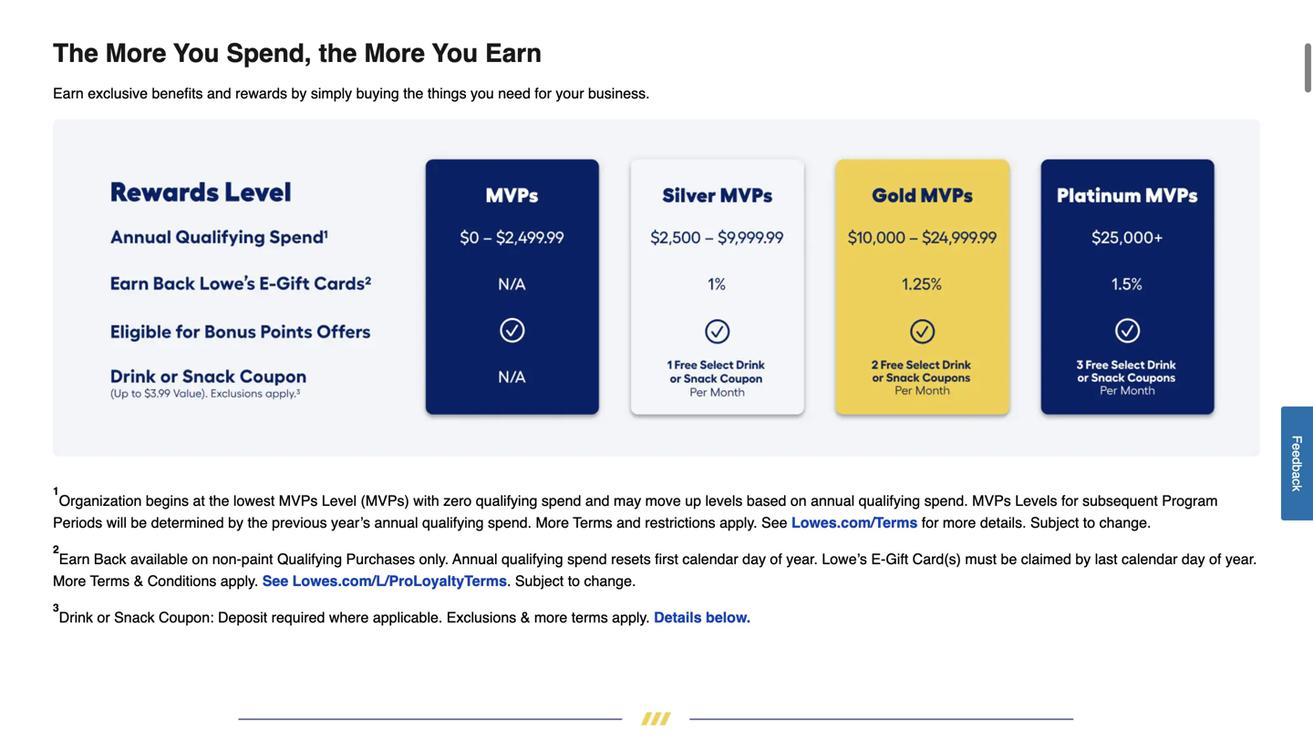 Task type: vqa. For each thing, say whether or not it's contained in the screenshot.
Back
yes



Task type: locate. For each thing, give the bounding box(es) containing it.
qualifying up .
[[502, 551, 563, 567]]

0 horizontal spatial you
[[173, 39, 219, 68]]

with
[[413, 492, 439, 509]]

2 horizontal spatial for
[[1061, 492, 1078, 509]]

1 e from the top
[[1290, 443, 1304, 450]]

and right benefits
[[207, 85, 231, 102]]

e up "b"
[[1290, 450, 1304, 458]]

1 vertical spatial for
[[1061, 492, 1078, 509]]

1 horizontal spatial for
[[922, 514, 939, 531]]

0 horizontal spatial annual
[[374, 514, 418, 531]]

0 horizontal spatial be
[[131, 514, 147, 531]]

subject down levels
[[1030, 514, 1079, 531]]

1 of from the left
[[770, 551, 782, 567]]

the up simply
[[319, 39, 357, 68]]

1 vertical spatial see
[[262, 572, 288, 589]]

you up benefits
[[173, 39, 219, 68]]

& down available
[[134, 572, 143, 589]]

and left may
[[585, 492, 610, 509]]

conditions
[[147, 572, 216, 589]]

for left your
[[535, 85, 552, 102]]

& inside 3 drink or snack coupon: deposit required where applicable. exclusions & more terms apply. details below.
[[520, 609, 530, 626]]

mvps up details.
[[972, 492, 1011, 509]]

e-
[[871, 551, 886, 567]]

1 horizontal spatial terms
[[573, 514, 612, 531]]

&
[[134, 572, 143, 589], [520, 609, 530, 626]]

1 horizontal spatial by
[[291, 85, 307, 102]]

1 vertical spatial by
[[228, 514, 243, 531]]

more
[[105, 39, 166, 68], [364, 39, 425, 68], [536, 514, 569, 531], [53, 572, 86, 589]]

of down based
[[770, 551, 782, 567]]

deposit
[[218, 609, 267, 626]]

0 horizontal spatial year.
[[786, 551, 818, 567]]

change.
[[1099, 514, 1151, 531], [584, 572, 636, 589]]

1 horizontal spatial change.
[[1099, 514, 1151, 531]]

business.
[[588, 85, 650, 102]]

spend. up annual
[[488, 514, 532, 531]]

to down subsequent
[[1083, 514, 1095, 531]]

see down paint
[[262, 572, 288, 589]]

3 drink or snack coupon: deposit required where applicable. exclusions & more terms apply. details below.
[[53, 602, 751, 626]]

on left non-
[[192, 551, 208, 567]]

0 horizontal spatial see
[[262, 572, 288, 589]]

0 vertical spatial terms
[[573, 514, 612, 531]]

by left last
[[1075, 551, 1091, 567]]

by down the lowest
[[228, 514, 243, 531]]

spend left may
[[541, 492, 581, 509]]

1 horizontal spatial on
[[790, 492, 807, 509]]

earn
[[485, 39, 542, 68], [53, 85, 84, 102], [59, 551, 90, 567]]

by left simply
[[291, 85, 307, 102]]

spend
[[541, 492, 581, 509], [567, 551, 607, 567]]

spend inside 2 earn back available on non-paint qualifying purchases only. annual qualifying spend resets first calendar day of year. lowe's e-gift card(s) must be claimed by last calendar day of year. more terms & conditions apply.
[[567, 551, 607, 567]]

0 vertical spatial spend
[[541, 492, 581, 509]]

terms inside 2 earn back available on non-paint qualifying purchases only. annual qualifying spend resets first calendar day of year. lowe's e-gift card(s) must be claimed by last calendar day of year. more terms & conditions apply.
[[90, 572, 130, 589]]

3
[[53, 602, 59, 615]]

2 year. from the left
[[1225, 551, 1257, 567]]

1 horizontal spatial calendar
[[1122, 551, 1178, 567]]

1 you from the left
[[173, 39, 219, 68]]

or
[[97, 609, 110, 626]]

for up 'card(s)'
[[922, 514, 939, 531]]

annual up lowes.com/terms link
[[811, 492, 855, 509]]

apply.
[[720, 514, 757, 531], [220, 572, 258, 589], [612, 609, 650, 626]]

2 horizontal spatial by
[[1075, 551, 1091, 567]]

mvps up previous
[[279, 492, 318, 509]]

on inside 1 organization begins at the lowest mvps level (mvps) with zero qualifying spend and may move up levels based on annual qualifying spend. mvps levels for subsequent program periods will be determined by the previous year's annual qualifying spend. more terms and restrictions apply. see
[[790, 492, 807, 509]]

more
[[943, 514, 976, 531], [534, 609, 567, 626]]

1 horizontal spatial year.
[[1225, 551, 1257, 567]]

gift
[[886, 551, 908, 567]]

1 vertical spatial on
[[192, 551, 208, 567]]

see inside 1 organization begins at the lowest mvps level (mvps) with zero qualifying spend and may move up levels based on annual qualifying spend. mvps levels for subsequent program periods will be determined by the previous year's annual qualifying spend. more terms and restrictions apply. see
[[761, 514, 787, 531]]

of
[[770, 551, 782, 567], [1209, 551, 1221, 567]]

1 vertical spatial spend
[[567, 551, 607, 567]]

be right must
[[1001, 551, 1017, 567]]

2 calendar from the left
[[1122, 551, 1178, 567]]

0 horizontal spatial for
[[535, 85, 552, 102]]

see lowes.com/l/proloyaltyterms . subject to change.
[[262, 572, 636, 589]]

more up must
[[943, 514, 976, 531]]

and
[[207, 85, 231, 102], [585, 492, 610, 509], [617, 514, 641, 531]]

calendar
[[682, 551, 738, 567], [1122, 551, 1178, 567]]

c
[[1290, 479, 1304, 485]]

for right levels
[[1061, 492, 1078, 509]]

apply. down non-
[[220, 572, 258, 589]]

a
[[1290, 472, 1304, 479]]

spend for and
[[541, 492, 581, 509]]

1 calendar from the left
[[682, 551, 738, 567]]

0 horizontal spatial and
[[207, 85, 231, 102]]

be
[[131, 514, 147, 531], [1001, 551, 1017, 567]]

0 horizontal spatial day
[[742, 551, 766, 567]]

e up d
[[1290, 443, 1304, 450]]

to up terms
[[568, 572, 580, 589]]

see
[[761, 514, 787, 531], [262, 572, 288, 589]]

0 vertical spatial earn
[[485, 39, 542, 68]]

calendar right last
[[1122, 551, 1178, 567]]

b
[[1290, 465, 1304, 472]]

0 horizontal spatial subject
[[515, 572, 564, 589]]

day down based
[[742, 551, 766, 567]]

based
[[747, 492, 786, 509]]

on right based
[[790, 492, 807, 509]]

0 vertical spatial on
[[790, 492, 807, 509]]

0 horizontal spatial change.
[[584, 572, 636, 589]]

see down based
[[761, 514, 787, 531]]

0 horizontal spatial more
[[534, 609, 567, 626]]

page divider image
[[53, 712, 1260, 725]]

1 vertical spatial annual
[[374, 514, 418, 531]]

spend inside 1 organization begins at the lowest mvps level (mvps) with zero qualifying spend and may move up levels based on annual qualifying spend. mvps levels for subsequent program periods will be determined by the previous year's annual qualifying spend. more terms and restrictions apply. see
[[541, 492, 581, 509]]

the right the at
[[209, 492, 229, 509]]

& inside 2 earn back available on non-paint qualifying purchases only. annual qualifying spend resets first calendar day of year. lowe's e-gift card(s) must be claimed by last calendar day of year. more terms & conditions apply.
[[134, 572, 143, 589]]

0 horizontal spatial mvps
[[279, 492, 318, 509]]

applicable.
[[373, 609, 443, 626]]

1 year. from the left
[[786, 551, 818, 567]]

you up things
[[432, 39, 478, 68]]

1 horizontal spatial to
[[1083, 514, 1095, 531]]

1 vertical spatial more
[[534, 609, 567, 626]]

at
[[193, 492, 205, 509]]

need
[[498, 85, 531, 102]]

1 vertical spatial &
[[520, 609, 530, 626]]

lowes.com/terms for more details. subject to change.
[[791, 514, 1155, 531]]

qualifying
[[476, 492, 537, 509], [859, 492, 920, 509], [422, 514, 484, 531], [502, 551, 563, 567]]

for
[[535, 85, 552, 102], [1061, 492, 1078, 509], [922, 514, 939, 531]]

subject
[[1030, 514, 1079, 531], [515, 572, 564, 589]]

the
[[319, 39, 357, 68], [403, 85, 423, 102], [209, 492, 229, 509], [248, 514, 268, 531]]

apply. right terms
[[612, 609, 650, 626]]

2 vertical spatial by
[[1075, 551, 1091, 567]]

0 vertical spatial be
[[131, 514, 147, 531]]

1 vertical spatial to
[[568, 572, 580, 589]]

1 vertical spatial terms
[[90, 572, 130, 589]]

e
[[1290, 443, 1304, 450], [1290, 450, 1304, 458]]

earn down the
[[53, 85, 84, 102]]

spend. up lowes.com/terms for more details. subject to change.
[[924, 492, 968, 509]]

of down program
[[1209, 551, 1221, 567]]

1 horizontal spatial be
[[1001, 551, 1017, 567]]

1 horizontal spatial subject
[[1030, 514, 1079, 531]]

apply. inside 2 earn back available on non-paint qualifying purchases only. annual qualifying spend resets first calendar day of year. lowe's e-gift card(s) must be claimed by last calendar day of year. more terms & conditions apply.
[[220, 572, 258, 589]]

2 day from the left
[[1182, 551, 1205, 567]]

1 horizontal spatial see
[[761, 514, 787, 531]]

0 horizontal spatial calendar
[[682, 551, 738, 567]]

annual down '(mvps)'
[[374, 514, 418, 531]]

by inside 1 organization begins at the lowest mvps level (mvps) with zero qualifying spend and may move up levels based on annual qualifying spend. mvps levels for subsequent program periods will be determined by the previous year's annual qualifying spend. more terms and restrictions apply. see
[[228, 514, 243, 531]]

qualifying down the zero
[[422, 514, 484, 531]]

determined
[[151, 514, 224, 531]]

day down program
[[1182, 551, 1205, 567]]

0 horizontal spatial &
[[134, 572, 143, 589]]

1 horizontal spatial day
[[1182, 551, 1205, 567]]

0 vertical spatial more
[[943, 514, 976, 531]]

to
[[1083, 514, 1095, 531], [568, 572, 580, 589]]

0 horizontal spatial of
[[770, 551, 782, 567]]

2 horizontal spatial apply.
[[720, 514, 757, 531]]

1 vertical spatial be
[[1001, 551, 1017, 567]]

2 vertical spatial earn
[[59, 551, 90, 567]]

2 vertical spatial and
[[617, 514, 641, 531]]

0 vertical spatial and
[[207, 85, 231, 102]]

0 vertical spatial to
[[1083, 514, 1095, 531]]

change. down resets
[[584, 572, 636, 589]]

buying
[[356, 85, 399, 102]]

a chart with yearly benefits for m v p's tiers. image
[[53, 119, 1260, 457]]

annual
[[452, 551, 498, 567]]

2
[[53, 543, 59, 556]]

change. down subsequent
[[1099, 514, 1151, 531]]

1 horizontal spatial of
[[1209, 551, 1221, 567]]

0 vertical spatial see
[[761, 514, 787, 531]]

2 vertical spatial apply.
[[612, 609, 650, 626]]

exclusive
[[88, 85, 148, 102]]

details
[[654, 609, 702, 626]]

0 vertical spatial subject
[[1030, 514, 1079, 531]]

calendar right first
[[682, 551, 738, 567]]

spend for resets
[[567, 551, 607, 567]]

for inside 1 organization begins at the lowest mvps level (mvps) with zero qualifying spend and may move up levels based on annual qualifying spend. mvps levels for subsequent program periods will be determined by the previous year's annual qualifying spend. more terms and restrictions apply. see
[[1061, 492, 1078, 509]]

by
[[291, 85, 307, 102], [228, 514, 243, 531], [1075, 551, 1091, 567]]

0 horizontal spatial by
[[228, 514, 243, 531]]

& right exclusions
[[520, 609, 530, 626]]

terms down back
[[90, 572, 130, 589]]

card(s)
[[912, 551, 961, 567]]

lowe's
[[822, 551, 867, 567]]

1 horizontal spatial and
[[585, 492, 610, 509]]

.
[[507, 572, 511, 589]]

0 horizontal spatial terms
[[90, 572, 130, 589]]

1 horizontal spatial annual
[[811, 492, 855, 509]]

1 horizontal spatial apply.
[[612, 609, 650, 626]]

terms
[[573, 514, 612, 531], [90, 572, 130, 589]]

be inside 2 earn back available on non-paint qualifying purchases only. annual qualifying spend resets first calendar day of year. lowe's e-gift card(s) must be claimed by last calendar day of year. more terms & conditions apply.
[[1001, 551, 1017, 567]]

1 horizontal spatial &
[[520, 609, 530, 626]]

0 vertical spatial &
[[134, 572, 143, 589]]

level
[[322, 492, 357, 509]]

d
[[1290, 458, 1304, 465]]

earn left back
[[59, 551, 90, 567]]

0 vertical spatial spend.
[[924, 492, 968, 509]]

day
[[742, 551, 766, 567], [1182, 551, 1205, 567]]

spend left resets
[[567, 551, 607, 567]]

spend.
[[924, 492, 968, 509], [488, 514, 532, 531]]

year.
[[786, 551, 818, 567], [1225, 551, 1257, 567]]

1 horizontal spatial you
[[432, 39, 478, 68]]

more left terms
[[534, 609, 567, 626]]

0 horizontal spatial apply.
[[220, 572, 258, 589]]

2 you from the left
[[432, 39, 478, 68]]

earn up need
[[485, 39, 542, 68]]

be right will at bottom left
[[131, 514, 147, 531]]

apply. down the levels
[[720, 514, 757, 531]]

subject right .
[[515, 572, 564, 589]]

1 horizontal spatial spend.
[[924, 492, 968, 509]]

on
[[790, 492, 807, 509], [192, 551, 208, 567]]

1 mvps from the left
[[279, 492, 318, 509]]

last
[[1095, 551, 1118, 567]]

and down may
[[617, 514, 641, 531]]

terms up resets
[[573, 514, 612, 531]]

1 vertical spatial apply.
[[220, 572, 258, 589]]

drink
[[59, 609, 93, 626]]

apply. inside 3 drink or snack coupon: deposit required where applicable. exclusions & more terms apply. details below.
[[612, 609, 650, 626]]

1 horizontal spatial mvps
[[972, 492, 1011, 509]]

lowest
[[233, 492, 275, 509]]

1 vertical spatial and
[[585, 492, 610, 509]]

periods
[[53, 514, 102, 531]]

0 horizontal spatial on
[[192, 551, 208, 567]]

restrictions
[[645, 514, 715, 531]]

2 of from the left
[[1209, 551, 1221, 567]]

1 vertical spatial change.
[[584, 572, 636, 589]]

1 vertical spatial spend.
[[488, 514, 532, 531]]

0 vertical spatial apply.
[[720, 514, 757, 531]]



Task type: describe. For each thing, give the bounding box(es) containing it.
non-
[[212, 551, 241, 567]]

levels
[[1015, 492, 1057, 509]]

1
[[53, 485, 59, 498]]

on inside 2 earn back available on non-paint qualifying purchases only. annual qualifying spend resets first calendar day of year. lowe's e-gift card(s) must be claimed by last calendar day of year. more terms & conditions apply.
[[192, 551, 208, 567]]

back
[[94, 551, 126, 567]]

exclusions
[[447, 609, 516, 626]]

paint
[[241, 551, 273, 567]]

coupon:
[[159, 609, 214, 626]]

more inside 1 organization begins at the lowest mvps level (mvps) with zero qualifying spend and may move up levels based on annual qualifying spend. mvps levels for subsequent program periods will be determined by the previous year's annual qualifying spend. more terms and restrictions apply. see
[[536, 514, 569, 531]]

below.
[[706, 609, 751, 626]]

required
[[271, 609, 325, 626]]

your
[[556, 85, 584, 102]]

f e e d b a c k
[[1290, 436, 1304, 492]]

more inside 3 drink or snack coupon: deposit required where applicable. exclusions & more terms apply. details below.
[[534, 609, 567, 626]]

by inside 2 earn back available on non-paint qualifying purchases only. annual qualifying spend resets first calendar day of year. lowe's e-gift card(s) must be claimed by last calendar day of year. more terms & conditions apply.
[[1075, 551, 1091, 567]]

first
[[655, 551, 678, 567]]

be inside 1 organization begins at the lowest mvps level (mvps) with zero qualifying spend and may move up levels based on annual qualifying spend. mvps levels for subsequent program periods will be determined by the previous year's annual qualifying spend. more terms and restrictions apply. see
[[131, 514, 147, 531]]

terms inside 1 organization begins at the lowest mvps level (mvps) with zero qualifying spend and may move up levels based on annual qualifying spend. mvps levels for subsequent program periods will be determined by the previous year's annual qualifying spend. more terms and restrictions apply. see
[[573, 514, 612, 531]]

qualifying inside 2 earn back available on non-paint qualifying purchases only. annual qualifying spend resets first calendar day of year. lowe's e-gift card(s) must be claimed by last calendar day of year. more terms & conditions apply.
[[502, 551, 563, 567]]

zero
[[443, 492, 472, 509]]

simply
[[311, 85, 352, 102]]

available
[[130, 551, 188, 567]]

k
[[1290, 485, 1304, 492]]

claimed
[[1021, 551, 1071, 567]]

levels
[[705, 492, 743, 509]]

move
[[645, 492, 681, 509]]

the left things
[[403, 85, 423, 102]]

earn inside 2 earn back available on non-paint qualifying purchases only. annual qualifying spend resets first calendar day of year. lowe's e-gift card(s) must be claimed by last calendar day of year. more terms & conditions apply.
[[59, 551, 90, 567]]

2 e from the top
[[1290, 450, 1304, 458]]

program
[[1162, 492, 1218, 509]]

2 vertical spatial for
[[922, 514, 939, 531]]

see lowes.com/l/proloyaltyterms link
[[262, 572, 507, 589]]

f e e d b a c k button
[[1281, 407, 1313, 521]]

1 vertical spatial earn
[[53, 85, 84, 102]]

0 vertical spatial annual
[[811, 492, 855, 509]]

the
[[53, 39, 98, 68]]

you
[[471, 85, 494, 102]]

1 organization begins at the lowest mvps level (mvps) with zero qualifying spend and may move up levels based on annual qualifying spend. mvps levels for subsequent program periods will be determined by the previous year's annual qualifying spend. more terms and restrictions apply. see
[[53, 485, 1218, 531]]

may
[[614, 492, 641, 509]]

benefits
[[152, 85, 203, 102]]

resets
[[611, 551, 651, 567]]

up
[[685, 492, 701, 509]]

(mvps)
[[361, 492, 409, 509]]

f
[[1290, 436, 1304, 443]]

1 day from the left
[[742, 551, 766, 567]]

only.
[[419, 551, 449, 567]]

0 vertical spatial by
[[291, 85, 307, 102]]

the down the lowest
[[248, 514, 268, 531]]

lowes.com/l/proloyaltyterms
[[292, 572, 507, 589]]

1 vertical spatial subject
[[515, 572, 564, 589]]

snack
[[114, 609, 155, 626]]

lowes.com/terms
[[791, 514, 918, 531]]

0 horizontal spatial to
[[568, 572, 580, 589]]

year's
[[331, 514, 370, 531]]

must
[[965, 551, 997, 567]]

lowes.com/terms link
[[791, 514, 918, 531]]

1 horizontal spatial more
[[943, 514, 976, 531]]

qualifying right the zero
[[476, 492, 537, 509]]

0 vertical spatial change.
[[1099, 514, 1151, 531]]

qualifying up the lowes.com/terms
[[859, 492, 920, 509]]

things
[[428, 85, 466, 102]]

begins
[[146, 492, 189, 509]]

subsequent
[[1082, 492, 1158, 509]]

purchases
[[346, 551, 415, 567]]

qualifying
[[277, 551, 342, 567]]

previous
[[272, 514, 327, 531]]

2 horizontal spatial and
[[617, 514, 641, 531]]

details.
[[980, 514, 1026, 531]]

2 mvps from the left
[[972, 492, 1011, 509]]

0 vertical spatial for
[[535, 85, 552, 102]]

spend,
[[226, 39, 312, 68]]

organization
[[59, 492, 142, 509]]

more inside 2 earn back available on non-paint qualifying purchases only. annual qualifying spend resets first calendar day of year. lowe's e-gift card(s) must be claimed by last calendar day of year. more terms & conditions apply.
[[53, 572, 86, 589]]

details below. link
[[654, 609, 751, 626]]

the more you spend, the more you earn
[[53, 39, 542, 68]]

earn exclusive benefits and rewards by simply buying the things you need for your business.
[[53, 85, 650, 102]]

terms
[[571, 609, 608, 626]]

will
[[106, 514, 127, 531]]

2 earn back available on non-paint qualifying purchases only. annual qualifying spend resets first calendar day of year. lowe's e-gift card(s) must be claimed by last calendar day of year. more terms & conditions apply.
[[53, 543, 1257, 589]]

0 horizontal spatial spend.
[[488, 514, 532, 531]]

apply. inside 1 organization begins at the lowest mvps level (mvps) with zero qualifying spend and may move up levels based on annual qualifying spend. mvps levels for subsequent program periods will be determined by the previous year's annual qualifying spend. more terms and restrictions apply. see
[[720, 514, 757, 531]]

where
[[329, 609, 369, 626]]

rewards
[[235, 85, 287, 102]]



